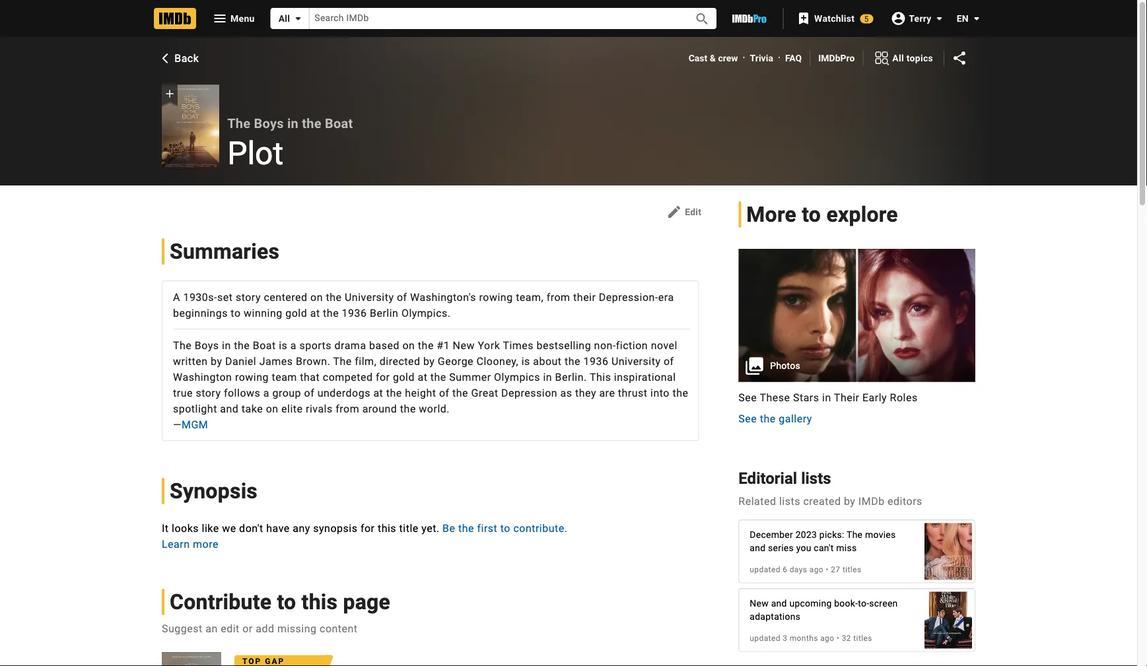 Task type: locate. For each thing, give the bounding box(es) containing it.
arrow drop down image
[[969, 11, 985, 26]]

and inside new and upcoming book-to-screen adaptations
[[772, 599, 788, 610]]

updated for adaptations
[[750, 634, 781, 643]]

1 vertical spatial lists
[[780, 496, 801, 508]]

underdogs
[[318, 387, 371, 399]]

centered
[[264, 291, 308, 304]]

2 horizontal spatial at
[[418, 371, 428, 384]]

arrow drop down image
[[932, 10, 948, 26], [290, 11, 306, 26]]

is up james
[[279, 339, 288, 352]]

and down the follows
[[220, 403, 239, 415]]

page
[[343, 590, 391, 615]]

0 vertical spatial this
[[378, 522, 397, 535]]

york
[[478, 339, 500, 352]]

of down that
[[304, 387, 315, 399]]

synopsis
[[313, 522, 358, 535]]

movies
[[866, 530, 896, 541]]

and inside december 2023 picks: the movies and series you can't miss
[[750, 543, 766, 554]]

all inside search box
[[279, 13, 290, 24]]

0 horizontal spatial group
[[162, 85, 219, 170]]

share on social media image
[[952, 50, 968, 66]]

to-
[[859, 599, 870, 610]]

story inside a 1930s-set story centered on the university of washington's rowing team, from their depression-era beginnings to winning gold at the 1936 berlin olympics.
[[236, 291, 261, 304]]

a left the sports on the left of the page
[[291, 339, 297, 352]]

early
[[863, 392, 888, 405]]

titles right "27"
[[843, 565, 862, 575]]

1936
[[342, 307, 367, 319], [584, 355, 609, 368]]

the up miss
[[847, 530, 863, 541]]

ago left the 32
[[821, 634, 835, 643]]

1 vertical spatial titles
[[854, 634, 873, 643]]

gold
[[286, 307, 307, 319], [393, 371, 415, 384]]

contribute to this page
[[170, 590, 391, 615]]

1 horizontal spatial and
[[750, 543, 766, 554]]

ago right days
[[810, 565, 824, 575]]

film,
[[355, 355, 377, 368]]

more
[[747, 202, 797, 227]]

new inside new and upcoming book-to-screen adaptations
[[750, 599, 769, 610]]

rowing left team,
[[479, 291, 513, 304]]

the
[[227, 116, 251, 131], [173, 339, 192, 352], [333, 355, 352, 368], [847, 530, 863, 541]]

0 vertical spatial a
[[291, 339, 297, 352]]

for down directed
[[376, 371, 390, 384]]

1 horizontal spatial from
[[547, 291, 571, 304]]

0 vertical spatial and
[[220, 403, 239, 415]]

0 vertical spatial 1936
[[342, 307, 367, 319]]

1936 up this
[[584, 355, 609, 368]]

0 vertical spatial is
[[279, 339, 288, 352]]

arrow left image
[[159, 52, 171, 64]]

team,
[[516, 291, 544, 304]]

their
[[574, 291, 596, 304]]

0 horizontal spatial arrow drop down image
[[290, 11, 306, 26]]

0 vertical spatial •
[[826, 565, 829, 575]]

related lists created by imdb editors
[[739, 496, 923, 508]]

an
[[206, 623, 218, 635]]

0 horizontal spatial and
[[220, 403, 239, 415]]

new up 'adaptations'
[[750, 599, 769, 610]]

don't
[[239, 522, 264, 535]]

1 horizontal spatial new
[[750, 599, 769, 610]]

on right centered
[[311, 291, 323, 304]]

it
[[162, 522, 169, 535]]

book-
[[835, 599, 859, 610]]

rivals
[[306, 403, 333, 415]]

boat inside the boys in the boat is a sports drama based on the #1 new york times bestselling non-fiction novel written by daniel james brown. the film, directed by george clooney, is about the 1936 university of washington rowing team that competed for gold at the summer olympics in berlin. this inspirational true story follows a group of underdogs at the height of the great depression as they are thrust into the spotlight and take on elite rivals from around the world. — mgm
[[253, 339, 276, 352]]

0 vertical spatial gold
[[286, 307, 307, 319]]

mgm button
[[182, 417, 208, 433]]

is
[[279, 339, 288, 352], [522, 355, 530, 368]]

is down times
[[522, 355, 530, 368]]

6
[[783, 565, 788, 575]]

all topics button
[[864, 48, 944, 69]]

inspirational
[[614, 371, 676, 384]]

1 horizontal spatial boat
[[325, 116, 353, 131]]

back
[[175, 52, 199, 64]]

boat for the boys in the boat
[[325, 116, 353, 131]]

0 horizontal spatial boys
[[195, 339, 219, 352]]

story down washington
[[196, 387, 221, 399]]

0 vertical spatial titles
[[843, 565, 862, 575]]

0 horizontal spatial is
[[279, 339, 288, 352]]

Search IMDb text field
[[309, 8, 680, 29]]

1 see from the top
[[739, 392, 757, 405]]

0 vertical spatial at
[[310, 307, 320, 319]]

around
[[363, 403, 397, 415]]

new up george
[[453, 339, 475, 352]]

1 vertical spatial and
[[750, 543, 766, 554]]

0 vertical spatial boat
[[325, 116, 353, 131]]

upcoming
[[790, 599, 832, 610]]

0 horizontal spatial from
[[336, 403, 360, 415]]

2 vertical spatial and
[[772, 599, 788, 610]]

1 horizontal spatial this
[[378, 522, 397, 535]]

1 updated from the top
[[750, 565, 781, 575]]

titles for the
[[843, 565, 862, 575]]

updated for series
[[750, 565, 781, 575]]

1 horizontal spatial 1936
[[584, 355, 609, 368]]

• left the 32
[[837, 634, 840, 643]]

gallery
[[779, 413, 813, 426]]

1 horizontal spatial for
[[376, 371, 390, 384]]

1 horizontal spatial arrow drop down image
[[932, 10, 948, 26]]

home image
[[154, 8, 196, 29]]

updated 6 days ago • 27 titles
[[750, 565, 862, 575]]

2 see from the top
[[739, 413, 757, 426]]

1 horizontal spatial on
[[311, 291, 323, 304]]

titles right the 32
[[854, 634, 873, 643]]

to down 'set'
[[231, 307, 241, 319]]

gold down directed
[[393, 371, 415, 384]]

this inside it looks like we don't have any synopsis for this title yet. be the first to contribute. learn more
[[378, 522, 397, 535]]

any
[[293, 522, 310, 535]]

boys for the boys in the boat
[[254, 116, 284, 131]]

arrow drop down image right menu
[[290, 11, 306, 26]]

watchlist
[[815, 13, 855, 24]]

rowing inside a 1930s-set story centered on the university of washington's rowing team, from their depression-era beginnings to winning gold at the 1936 berlin olympics.
[[479, 291, 513, 304]]

lists
[[802, 470, 832, 488], [780, 496, 801, 508]]

depression
[[502, 387, 558, 399]]

1 horizontal spatial a
[[291, 339, 297, 352]]

by up washington
[[211, 355, 222, 368]]

2 updated from the top
[[750, 634, 781, 643]]

edit image
[[667, 204, 683, 220]]

at up height
[[418, 371, 428, 384]]

0 vertical spatial university
[[345, 291, 394, 304]]

top
[[243, 657, 262, 666]]

1 vertical spatial a
[[263, 387, 270, 399]]

all right categories icon
[[893, 52, 905, 63]]

updated left 6
[[750, 565, 781, 575]]

by left imdb
[[844, 496, 856, 508]]

missing
[[278, 623, 317, 635]]

from
[[547, 291, 571, 304], [336, 403, 360, 415]]

this
[[378, 522, 397, 535], [302, 590, 338, 615]]

brown.
[[296, 355, 331, 368]]

editors
[[888, 496, 923, 508]]

story up winning at the top left of the page
[[236, 291, 261, 304]]

crew
[[719, 53, 739, 63]]

the up competed
[[333, 355, 352, 368]]

0 horizontal spatial all
[[279, 13, 290, 24]]

university inside a 1930s-set story centered on the university of washington's rowing team, from their depression-era beginnings to winning gold at the 1936 berlin olympics.
[[345, 291, 394, 304]]

1 vertical spatial university
[[612, 355, 661, 368]]

1 vertical spatial this
[[302, 590, 338, 615]]

1 vertical spatial all
[[893, 52, 905, 63]]

for
[[376, 371, 390, 384], [361, 522, 375, 535]]

1 vertical spatial see
[[739, 413, 757, 426]]

0 horizontal spatial university
[[345, 291, 394, 304]]

0 horizontal spatial story
[[196, 387, 221, 399]]

mgm
[[182, 419, 208, 431]]

written
[[173, 355, 208, 368]]

1 vertical spatial group
[[739, 249, 976, 427]]

boat for the boys in the boat is a sports drama based on the #1 new york times bestselling non-fiction novel written by daniel james brown. the film, directed by george clooney, is about the 1936 university of washington rowing team that competed for gold at the summer olympics in berlin. this inspirational true story follows a group of underdogs at the height of the great depression as they are thrust into the spotlight and take on elite rivals from around the world. — mgm
[[253, 339, 276, 352]]

0 horizontal spatial lists
[[780, 496, 801, 508]]

1 vertical spatial rowing
[[235, 371, 269, 384]]

at up around
[[374, 387, 384, 399]]

0 vertical spatial all
[[279, 13, 290, 24]]

washington's
[[410, 291, 477, 304]]

and up 'adaptations'
[[772, 599, 788, 610]]

titles
[[843, 565, 862, 575], [854, 634, 873, 643]]

1 vertical spatial updated
[[750, 634, 781, 643]]

university down "fiction"
[[612, 355, 661, 368]]

all right menu
[[279, 13, 290, 24]]

of up world.
[[439, 387, 450, 399]]

0 horizontal spatial at
[[310, 307, 320, 319]]

on
[[311, 291, 323, 304], [403, 339, 415, 352], [266, 403, 279, 415]]

production art image
[[739, 249, 976, 383]]

0 horizontal spatial 1936
[[342, 307, 367, 319]]

summaries link
[[162, 239, 305, 265]]

suggest an edit or add missing content
[[162, 623, 358, 635]]

1 horizontal spatial group
[[739, 249, 976, 427]]

see these stars in their early roles
[[739, 392, 918, 405]]

1 horizontal spatial lists
[[802, 470, 832, 488]]

clooney,
[[477, 355, 519, 368]]

None field
[[309, 8, 680, 29]]

from down "underdogs"
[[336, 403, 360, 415]]

0 vertical spatial ago
[[810, 565, 824, 575]]

group
[[162, 85, 219, 170], [739, 249, 976, 427]]

1 horizontal spatial gold
[[393, 371, 415, 384]]

1 horizontal spatial story
[[236, 291, 261, 304]]

1 horizontal spatial university
[[612, 355, 661, 368]]

plot
[[227, 135, 284, 172]]

a left group
[[263, 387, 270, 399]]

1 vertical spatial •
[[837, 634, 840, 643]]

synopsis
[[170, 479, 258, 504]]

a
[[291, 339, 297, 352], [263, 387, 270, 399]]

0 vertical spatial new
[[453, 339, 475, 352]]

this left title
[[378, 522, 397, 535]]

1 vertical spatial 1936
[[584, 355, 609, 368]]

follows
[[224, 387, 261, 399]]

0 vertical spatial on
[[311, 291, 323, 304]]

1 vertical spatial boys
[[195, 339, 219, 352]]

2 horizontal spatial and
[[772, 599, 788, 610]]

boys up the written
[[195, 339, 219, 352]]

0 horizontal spatial on
[[266, 403, 279, 415]]

boys up the plot
[[254, 116, 284, 131]]

2 vertical spatial at
[[374, 387, 384, 399]]

0 horizontal spatial •
[[826, 565, 829, 575]]

lists for related
[[780, 496, 801, 508]]

1 vertical spatial ago
[[821, 634, 835, 643]]

0 vertical spatial story
[[236, 291, 261, 304]]

• left "27"
[[826, 565, 829, 575]]

explore
[[827, 202, 899, 227]]

to right more
[[802, 202, 822, 227]]

december 2023 picks: the movies and series you can't miss
[[750, 530, 896, 554]]

1 vertical spatial gold
[[393, 371, 415, 384]]

the inside button
[[760, 413, 776, 426]]

this up the content
[[302, 590, 338, 615]]

to inside a 1930s-set story centered on the university of washington's rowing team, from their depression-era beginnings to winning gold at the 1936 berlin olympics.
[[231, 307, 241, 319]]

1 vertical spatial on
[[403, 339, 415, 352]]

boys inside the boys in the boat is a sports drama based on the #1 new york times bestselling non-fiction novel written by daniel james brown. the film, directed by george clooney, is about the 1936 university of washington rowing team that competed for gold at the summer olympics in berlin. this inspirational true story follows a group of underdogs at the height of the great depression as they are thrust into the spotlight and take on elite rivals from around the world. — mgm
[[195, 339, 219, 352]]

we
[[222, 522, 236, 535]]

0 vertical spatial updated
[[750, 565, 781, 575]]

julianne moore and natalie portman in may december (2023) image
[[925, 517, 973, 587]]

rowing up the follows
[[235, 371, 269, 384]]

lists up created
[[802, 470, 832, 488]]

0 vertical spatial for
[[376, 371, 390, 384]]

university up the berlin
[[345, 291, 394, 304]]

on right take
[[266, 403, 279, 415]]

more
[[193, 538, 219, 551]]

for right synopsis
[[361, 522, 375, 535]]

1 horizontal spatial is
[[522, 355, 530, 368]]

all button
[[271, 8, 309, 29]]

0 horizontal spatial by
[[211, 355, 222, 368]]

1 vertical spatial for
[[361, 522, 375, 535]]

contribute
[[170, 590, 272, 615]]

a
[[173, 291, 180, 304]]

0 horizontal spatial rowing
[[235, 371, 269, 384]]

0 vertical spatial from
[[547, 291, 571, 304]]

1 vertical spatial story
[[196, 387, 221, 399]]

updated left 3
[[750, 634, 781, 643]]

by left george
[[424, 355, 435, 368]]

updated 3 months ago • 32 titles
[[750, 634, 873, 643]]

0 horizontal spatial new
[[453, 339, 475, 352]]

1 vertical spatial boat
[[253, 339, 276, 352]]

rowing inside the boys in the boat is a sports drama based on the #1 new york times bestselling non-fiction novel written by daniel james brown. the film, directed by george clooney, is about the 1936 university of washington rowing team that competed for gold at the summer olympics in berlin. this inspirational true story follows a group of underdogs at the height of the great depression as they are thrust into the spotlight and take on elite rivals from around the world. — mgm
[[235, 371, 269, 384]]

more to explore
[[747, 202, 899, 227]]

boat
[[325, 116, 353, 131], [253, 339, 276, 352]]

1 horizontal spatial all
[[893, 52, 905, 63]]

1936 left the berlin
[[342, 307, 367, 319]]

university inside the boys in the boat is a sports drama based on the #1 new york times bestselling non-fiction novel written by daniel james brown. the film, directed by george clooney, is about the 1936 university of washington rowing team that competed for gold at the summer olympics in berlin. this inspirational true story follows a group of underdogs at the height of the great depression as they are thrust into the spotlight and take on elite rivals from around the world. — mgm
[[612, 355, 661, 368]]

world.
[[419, 403, 450, 415]]

1 horizontal spatial •
[[837, 634, 840, 643]]

to inside it looks like we don't have any synopsis for this title yet. be the first to contribute. learn more
[[501, 522, 511, 535]]

spotlight
[[173, 403, 217, 415]]

0 vertical spatial group
[[162, 85, 219, 170]]

have
[[266, 522, 290, 535]]

gold down centered
[[286, 307, 307, 319]]

era
[[659, 291, 674, 304]]

of up the berlin
[[397, 291, 407, 304]]

menu image
[[212, 11, 228, 26]]

learn more button
[[162, 537, 219, 552]]

1 vertical spatial new
[[750, 599, 769, 610]]

1 horizontal spatial rowing
[[479, 291, 513, 304]]

0 horizontal spatial for
[[361, 522, 375, 535]]

group
[[273, 387, 301, 399]]

0 vertical spatial rowing
[[479, 291, 513, 304]]

of down "novel"
[[664, 355, 674, 368]]

1 horizontal spatial at
[[374, 387, 384, 399]]

see left gallery
[[739, 413, 757, 426]]

on up directed
[[403, 339, 415, 352]]

0 vertical spatial boys
[[254, 116, 284, 131]]

1 horizontal spatial boys
[[254, 116, 284, 131]]

1 vertical spatial is
[[522, 355, 530, 368]]

new inside the boys in the boat is a sports drama based on the #1 new york times bestselling non-fiction novel written by daniel james brown. the film, directed by george clooney, is about the 1936 university of washington rowing team that competed for gold at the summer olympics in berlin. this inspirational true story follows a group of underdogs at the height of the great depression as they are thrust into the spotlight and take on elite rivals from around the world. — mgm
[[453, 339, 475, 352]]

0 horizontal spatial boat
[[253, 339, 276, 352]]

• for upcoming
[[837, 634, 840, 643]]

at up the sports on the left of the page
[[310, 307, 320, 319]]

1 vertical spatial from
[[336, 403, 360, 415]]

from left their
[[547, 291, 571, 304]]

lists down editorial lists
[[780, 496, 801, 508]]

in inside the see these stars in their early roles link
[[823, 392, 832, 405]]

you
[[797, 543, 812, 554]]

to
[[802, 202, 822, 227], [231, 307, 241, 319], [501, 522, 511, 535], [277, 590, 296, 615]]

0 horizontal spatial gold
[[286, 307, 307, 319]]

1 horizontal spatial by
[[424, 355, 435, 368]]

see left the these
[[739, 392, 757, 405]]

to right first
[[501, 522, 511, 535]]

arrow drop down image left the en
[[932, 10, 948, 26]]

none field inside "all" search box
[[309, 8, 680, 29]]

and down the december
[[750, 543, 766, 554]]

great
[[472, 387, 499, 399]]

watchlist image
[[796, 11, 812, 26]]

0 horizontal spatial a
[[263, 387, 270, 399]]

0 vertical spatial lists
[[802, 470, 832, 488]]

0 vertical spatial see
[[739, 392, 757, 405]]

see inside button
[[739, 413, 757, 426]]



Task type: vqa. For each thing, say whether or not it's contained in the screenshot.
the from inside the The Boys in the Boat is a sports drama based on the #1 New York Times bestselling non-fiction novel written by Daniel James Brown. The film, directed by George Clooney, is about the 1936 University of Washington rowing team that competed for gold at the Summer Olympics in Berlin. This inspirational true story follows a group of underdogs at the height of the Great Depression as they are thrust into the spotlight and take on elite rivals from around the world. — MGM
yes



Task type: describe. For each thing, give the bounding box(es) containing it.
3
[[783, 634, 788, 643]]

the up the written
[[173, 339, 192, 352]]

trivia
[[750, 53, 774, 63]]

&
[[710, 53, 716, 63]]

add image
[[163, 87, 176, 100]]

at inside a 1930s-set story centered on the university of washington's rowing team, from their depression-era beginnings to winning gold at the 1936 berlin olympics.
[[310, 307, 320, 319]]

novel
[[651, 339, 678, 352]]

see for see the gallery
[[739, 413, 757, 426]]

gold inside a 1930s-set story centered on the university of washington's rowing team, from their depression-era beginnings to winning gold at the 1936 berlin olympics.
[[286, 307, 307, 319]]

the boys in the boat
[[227, 116, 353, 131]]

for inside the boys in the boat is a sports drama based on the #1 new york times bestselling non-fiction novel written by daniel james brown. the film, directed by george clooney, is about the 1936 university of washington rowing team that competed for gold at the summer olympics in berlin. this inspirational true story follows a group of underdogs at the height of the great depression as they are thrust into the spotlight and take on elite rivals from around the world. — mgm
[[376, 371, 390, 384]]

• for picks:
[[826, 565, 829, 575]]

boys for the boys in the boat is a sports drama based on the #1 new york times bestselling non-fiction novel written by daniel james brown. the film, directed by george clooney, is about the 1936 university of washington rowing team that competed for gold at the summer olympics in berlin. this inspirational true story follows a group of underdogs at the height of the great depression as they are thrust into the spotlight and take on elite rivals from around the world. — mgm
[[195, 339, 219, 352]]

submit search image
[[695, 11, 711, 27]]

daniel
[[225, 355, 257, 368]]

see for see these stars in their early roles
[[739, 392, 757, 405]]

fiction
[[616, 339, 648, 352]]

into
[[651, 387, 670, 399]]

photos
[[771, 361, 801, 372]]

true
[[173, 387, 193, 399]]

adaptations
[[750, 612, 801, 623]]

faq
[[786, 53, 802, 63]]

olympics
[[494, 371, 541, 384]]

terry button
[[884, 6, 948, 30]]

competed
[[323, 371, 373, 384]]

story inside the boys in the boat is a sports drama based on the #1 new york times bestselling non-fiction novel written by daniel james brown. the film, directed by george clooney, is about the 1936 university of washington rowing team that competed for gold at the summer olympics in berlin. this inspirational true story follows a group of underdogs at the height of the great depression as they are thrust into the spotlight and take on elite rivals from around the world. — mgm
[[196, 387, 221, 399]]

for inside it looks like we don't have any synopsis for this title yet. be the first to contribute. learn more
[[361, 522, 375, 535]]

of inside a 1930s-set story centered on the university of washington's rowing team, from their depression-era beginnings to winning gold at the 1936 berlin olympics.
[[397, 291, 407, 304]]

winning
[[244, 307, 283, 319]]

all for all topics
[[893, 52, 905, 63]]

the inside december 2023 picks: the movies and series you can't miss
[[847, 530, 863, 541]]

cast & crew button
[[689, 52, 739, 65]]

imdbpro
[[819, 53, 855, 63]]

edit button
[[662, 202, 707, 223]]

edit
[[221, 623, 240, 635]]

ago for picks:
[[810, 565, 824, 575]]

can't
[[814, 543, 834, 554]]

#1
[[437, 339, 450, 352]]

1936 inside a 1930s-set story centered on the university of washington's rowing team, from their depression-era beginnings to winning gold at the 1936 berlin olympics.
[[342, 307, 367, 319]]

5
[[865, 14, 870, 23]]

summer
[[450, 371, 491, 384]]

new and upcoming book-to-screen adaptations
[[750, 599, 898, 623]]

ago for upcoming
[[821, 634, 835, 643]]

as
[[561, 387, 573, 399]]

are
[[600, 387, 615, 399]]

photos group
[[739, 249, 976, 383]]

0 horizontal spatial this
[[302, 590, 338, 615]]

joel edgerton in the boys in the boat (2023) image
[[162, 653, 221, 667]]

like
[[202, 522, 219, 535]]

categories image
[[875, 50, 890, 66]]

yet.
[[422, 522, 440, 535]]

2 horizontal spatial on
[[403, 339, 415, 352]]

sports
[[300, 339, 332, 352]]

content
[[320, 623, 358, 635]]

the up the plot
[[227, 116, 251, 131]]

faq button
[[786, 52, 802, 65]]

or
[[243, 623, 253, 635]]

summaries
[[170, 239, 280, 264]]

days
[[790, 565, 808, 575]]

cast & crew
[[689, 53, 739, 63]]

team
[[272, 371, 297, 384]]

related
[[739, 496, 777, 508]]

washington
[[173, 371, 232, 384]]

be
[[443, 522, 456, 535]]

titles for book-
[[854, 634, 873, 643]]

screen
[[870, 599, 898, 610]]

gold inside the boys in the boat is a sports drama based on the #1 new york times bestselling non-fiction novel written by daniel james brown. the film, directed by george clooney, is about the 1936 university of washington rowing team that competed for gold at the summer olympics in berlin. this inspirational true story follows a group of underdogs at the height of the great depression as they are thrust into the spotlight and take on elite rivals from around the world. — mgm
[[393, 371, 415, 384]]

account circle image
[[891, 10, 907, 26]]

the inside it looks like we don't have any synopsis for this title yet. be the first to contribute. learn more
[[459, 522, 474, 535]]

stars
[[794, 392, 820, 405]]

cast
[[689, 53, 708, 63]]

created
[[804, 496, 842, 508]]

bestselling
[[537, 339, 592, 352]]

top gap
[[243, 657, 285, 666]]

all for all
[[279, 13, 290, 24]]

trivia button
[[750, 52, 774, 65]]

depression-
[[599, 291, 659, 304]]

2023
[[796, 530, 818, 541]]

the boys in the boat image
[[162, 85, 219, 170]]

lists for editorial
[[802, 470, 832, 488]]

directed
[[380, 355, 421, 368]]

picks:
[[820, 530, 845, 541]]

about
[[533, 355, 562, 368]]

non-
[[594, 339, 616, 352]]

from inside a 1930s-set story centered on the university of washington's rowing team, from their depression-era beginnings to winning gold at the 1936 berlin olympics.
[[547, 291, 571, 304]]

from inside the boys in the boat is a sports drama based on the #1 new york times bestselling non-fiction novel written by daniel james brown. the film, directed by george clooney, is about the 1936 university of washington rowing team that competed for gold at the summer olympics in berlin. this inspirational true story follows a group of underdogs at the height of the great depression as they are thrust into the spotlight and take on elite rivals from around the world. — mgm
[[336, 403, 360, 415]]

2 horizontal spatial by
[[844, 496, 856, 508]]

based
[[369, 339, 400, 352]]

1 vertical spatial at
[[418, 371, 428, 384]]

drama
[[335, 339, 366, 352]]

2 vertical spatial on
[[266, 403, 279, 415]]

terry
[[910, 13, 932, 24]]

they
[[576, 387, 597, 399]]

contribute.
[[514, 522, 568, 535]]

looks
[[172, 522, 199, 535]]

group containing see these stars in their early roles
[[739, 249, 976, 427]]

menu button
[[202, 8, 265, 29]]

their
[[835, 392, 860, 405]]

december
[[750, 530, 794, 541]]

that
[[300, 371, 320, 384]]

take
[[242, 403, 263, 415]]

be the first to contribute. button
[[443, 522, 568, 535]]

topics
[[907, 52, 934, 63]]

—
[[173, 419, 182, 431]]

and inside the boys in the boat is a sports drama based on the #1 new york times bestselling non-fiction novel written by daniel james brown. the film, directed by george clooney, is about the 1936 university of washington rowing team that competed for gold at the summer olympics in berlin. this inspirational true story follows a group of underdogs at the height of the great depression as they are thrust into the spotlight and take on elite rivals from around the world. — mgm
[[220, 403, 239, 415]]

photos link
[[739, 249, 976, 382]]

gap
[[265, 657, 285, 666]]

see the gallery button
[[739, 412, 813, 427]]

roles
[[891, 392, 918, 405]]

to up missing on the bottom of the page
[[277, 590, 296, 615]]

1936 inside the boys in the boat is a sports drama based on the #1 new york times bestselling non-fiction novel written by daniel james brown. the film, directed by george clooney, is about the 1936 university of washington rowing team that competed for gold at the summer olympics in berlin. this inspirational true story follows a group of underdogs at the height of the great depression as they are thrust into the spotlight and take on elite rivals from around the world. — mgm
[[584, 355, 609, 368]]

arrow drop down image inside all button
[[290, 11, 306, 26]]

on inside a 1930s-set story centered on the university of washington's rowing team, from their depression-era beginnings to winning gold at the 1936 berlin olympics.
[[311, 291, 323, 304]]

a 1930s-set story centered on the university of washington's rowing team, from their depression-era beginnings to winning gold at the 1936 berlin olympics.
[[173, 291, 674, 319]]

All search field
[[271, 8, 717, 29]]

taylor zakhar perez and nicholas galitzine in red, white & royal blue (2023) image
[[925, 586, 973, 656]]



